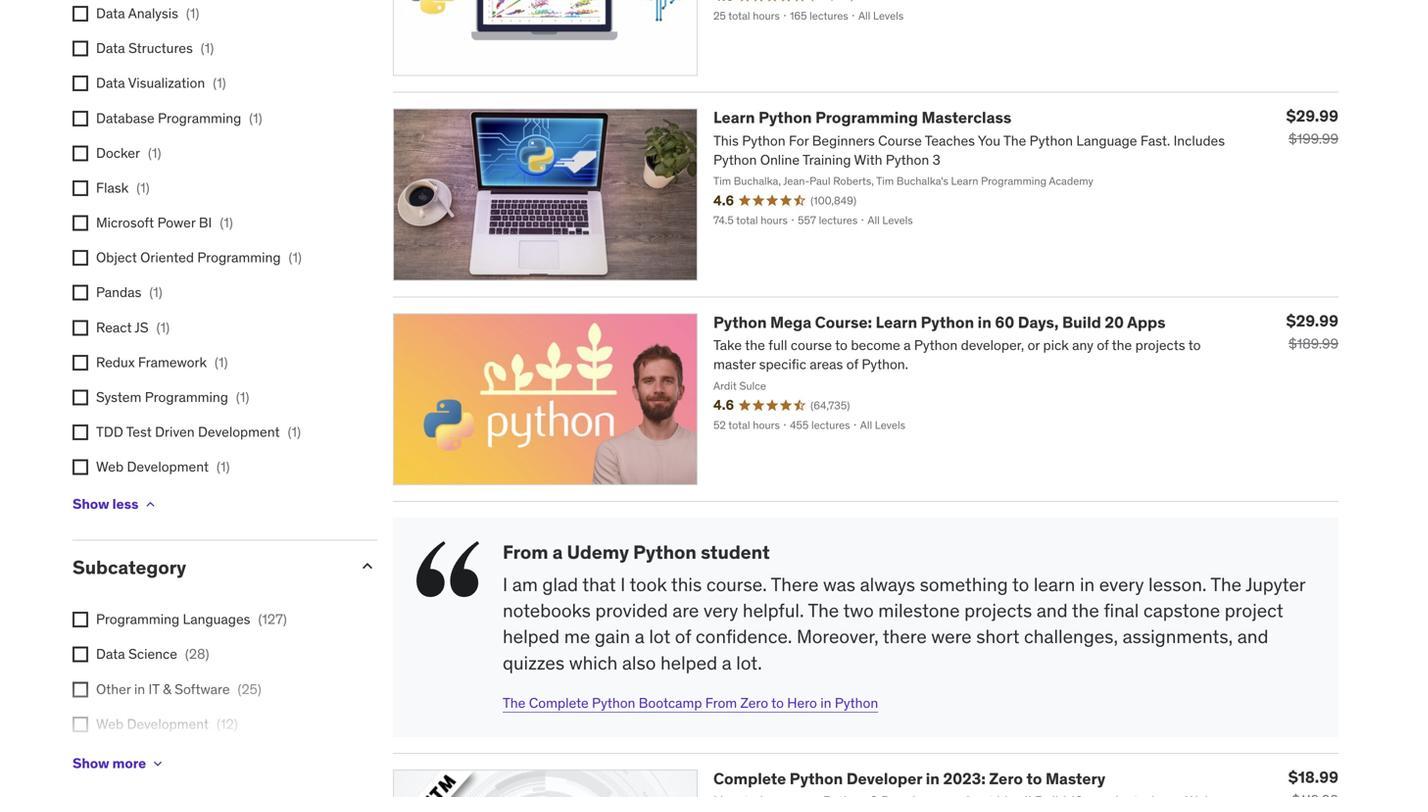 Task type: describe. For each thing, give the bounding box(es) containing it.
driven
[[155, 423, 195, 441]]

the complete python bootcamp from zero to hero in python
[[503, 694, 879, 712]]

data visualization (1)
[[96, 74, 226, 92]]

development for (1)
[[127, 458, 209, 476]]

1 horizontal spatial complete
[[714, 768, 787, 789]]

web for web development (12)
[[96, 715, 124, 733]]

lot.
[[737, 651, 762, 674]]

are
[[673, 599, 699, 622]]

data analysis (1)
[[96, 4, 199, 22]]

the
[[1072, 599, 1100, 622]]

something
[[920, 573, 1009, 596]]

data science (28)
[[96, 645, 209, 663]]

object
[[96, 249, 137, 266]]

$29.99 $199.99
[[1287, 106, 1339, 148]]

flask (1)
[[96, 179, 150, 197]]

student
[[701, 540, 770, 564]]

(127)
[[258, 610, 287, 628]]

mastery
[[1046, 768, 1106, 789]]

object oriented programming (1)
[[96, 249, 302, 266]]

in left 60
[[978, 312, 992, 332]]

subcategory
[[73, 555, 186, 579]]

project
[[1225, 599, 1284, 622]]

xsmall image for microsoft power bi (1)
[[73, 215, 88, 231]]

show for show less
[[73, 495, 109, 513]]

bi
[[199, 214, 212, 231]]

from a udemy python student i am glad that i took this course. there was always something to learn in every lesson. the jupyter notebooks provided are very helpful. the two milestone projects and the final capstone project helped me gain a lot of confidence. moreover, there were short challenges, assignments, and quizzes which also helped a lot.
[[503, 540, 1306, 674]]

hero
[[788, 694, 818, 712]]

database programming (1)
[[96, 109, 262, 127]]

$18.99
[[1289, 767, 1339, 787]]

there
[[883, 625, 927, 648]]

complete python developer in 2023: zero to mastery link
[[714, 768, 1106, 789]]

was
[[824, 573, 856, 596]]

structures
[[128, 39, 193, 57]]

xsmall image for docker
[[73, 145, 88, 161]]

xsmall image for database
[[73, 111, 88, 126]]

docker (1)
[[96, 144, 161, 162]]

xsmall image for redux framework (1)
[[73, 355, 88, 371]]

programming languages (127)
[[96, 610, 287, 628]]

complete python developer in 2023: zero to mastery
[[714, 768, 1106, 789]]

xsmall image for data science (28)
[[73, 647, 88, 663]]

xsmall image for programming languages (127)
[[73, 612, 88, 628]]

show less
[[73, 495, 139, 513]]

1 horizontal spatial and
[[1238, 625, 1269, 648]]

$29.99 for learn python programming masterclass
[[1287, 106, 1339, 126]]

xsmall image for data analysis (1)
[[73, 6, 88, 22]]

languages
[[183, 610, 250, 628]]

to for the complete python bootcamp from zero to hero in python
[[772, 694, 784, 712]]

$29.99 $189.99
[[1287, 311, 1339, 352]]

xsmall image for data
[[73, 76, 88, 91]]

python mega course: learn python in 60 days, build 20 apps link
[[714, 312, 1166, 332]]

data for data structures
[[96, 39, 125, 57]]

0 horizontal spatial it
[[96, 750, 107, 768]]

show less button
[[73, 485, 158, 524]]

helpful.
[[743, 599, 805, 622]]

to for complete python developer in 2023: zero to mastery
[[1027, 768, 1043, 789]]

0 vertical spatial helped
[[503, 625, 560, 648]]

xsmall image for web development (1)
[[73, 460, 88, 475]]

science
[[128, 645, 177, 663]]

from inside from a udemy python student i am glad that i took this course. there was always something to learn in every lesson. the jupyter notebooks provided are very helpful. the two milestone projects and the final capstone project helped me gain a lot of confidence. moreover, there were short challenges, assignments, and quizzes which also helped a lot.
[[503, 540, 549, 564]]

development for (12)
[[127, 715, 209, 733]]

test
[[126, 423, 152, 441]]

in right hero
[[821, 694, 832, 712]]

moreover,
[[797, 625, 879, 648]]

took
[[630, 573, 667, 596]]

(12)
[[217, 715, 238, 733]]

jupyter
[[1246, 573, 1306, 596]]

microsoft power bi (1)
[[96, 214, 233, 231]]

days,
[[1019, 312, 1059, 332]]

python mega course: learn python in 60 days, build 20 apps
[[714, 312, 1166, 332]]

docker
[[96, 144, 140, 162]]

react js (1)
[[96, 318, 170, 336]]

(25)
[[238, 680, 262, 698]]

2023:
[[944, 768, 986, 789]]

oriented
[[140, 249, 194, 266]]

capstone
[[1144, 599, 1221, 622]]

xsmall image for data structures (1)
[[73, 41, 88, 56]]

power
[[157, 214, 196, 231]]

also
[[622, 651, 656, 674]]

pandas (1)
[[96, 284, 163, 301]]

&
[[163, 680, 171, 698]]

$29.99 for python mega course: learn python in 60 days, build 20 apps
[[1287, 311, 1339, 331]]

python inside from a udemy python student i am glad that i took this course. there was always something to learn in every lesson. the jupyter notebooks provided are very helpful. the two milestone projects and the final capstone project helped me gain a lot of confidence. moreover, there were short challenges, assignments, and quizzes which also helped a lot.
[[634, 540, 697, 564]]

0 vertical spatial and
[[1037, 599, 1068, 622]]

show more button
[[73, 744, 166, 784]]

database
[[96, 109, 155, 127]]

0 vertical spatial development
[[198, 423, 280, 441]]

am
[[512, 573, 538, 596]]

1 horizontal spatial from
[[706, 694, 737, 712]]

redux
[[96, 353, 135, 371]]

tdd test driven development (1)
[[96, 423, 301, 441]]

in right other on the bottom left
[[134, 680, 145, 698]]

system programming (1)
[[96, 388, 249, 406]]

xsmall image for tdd test driven development (1)
[[73, 425, 88, 440]]

system
[[96, 388, 142, 406]]

less
[[112, 495, 139, 513]]

there
[[771, 573, 819, 596]]

course.
[[707, 573, 767, 596]]

redux framework (1)
[[96, 353, 228, 371]]

zero for 2023:
[[990, 768, 1024, 789]]

learn python programming masterclass link
[[714, 107, 1012, 128]]

learn python programming masterclass
[[714, 107, 1012, 128]]

xsmall image for flask (1)
[[73, 180, 88, 196]]

software
[[175, 680, 230, 698]]

the complete python bootcamp from zero to hero in python link
[[503, 694, 879, 712]]

milestone
[[879, 599, 960, 622]]

1 horizontal spatial the
[[808, 599, 840, 622]]

developer
[[847, 768, 923, 789]]

challenges,
[[1025, 625, 1119, 648]]



Task type: vqa. For each thing, say whether or not it's contained in the screenshot.
xsmall icon associated with Programming Languages (127)
yes



Task type: locate. For each thing, give the bounding box(es) containing it.
two
[[844, 599, 874, 622]]

$29.99 up $199.99
[[1287, 106, 1339, 126]]

learn
[[714, 107, 755, 128], [876, 312, 918, 332]]

0 horizontal spatial and
[[1037, 599, 1068, 622]]

1 i from the left
[[503, 573, 508, 596]]

$29.99 up $189.99
[[1287, 311, 1339, 331]]

0 horizontal spatial helped
[[503, 625, 560, 648]]

0 vertical spatial show
[[73, 495, 109, 513]]

xsmall image inside show more button
[[150, 756, 166, 772]]

it left more
[[96, 750, 107, 768]]

1 horizontal spatial zero
[[990, 768, 1024, 789]]

1 show from the top
[[73, 495, 109, 513]]

udemy
[[567, 540, 629, 564]]

microsoft
[[96, 214, 154, 231]]

xsmall image right less in the left bottom of the page
[[142, 496, 158, 512]]

masterclass
[[922, 107, 1012, 128]]

2 vertical spatial a
[[722, 651, 732, 674]]

1 vertical spatial learn
[[876, 312, 918, 332]]

subcategory button
[[73, 555, 342, 579]]

xsmall image down the subcategory
[[73, 612, 88, 628]]

it certifications
[[96, 750, 193, 768]]

xsmall image left other on the bottom left
[[73, 682, 88, 697]]

data left analysis on the top of page
[[96, 4, 125, 22]]

1 web from the top
[[96, 458, 124, 476]]

xsmall image left data science (28)
[[73, 647, 88, 663]]

web down 'tdd'
[[96, 458, 124, 476]]

xsmall image left redux
[[73, 355, 88, 371]]

framework
[[138, 353, 207, 371]]

0 vertical spatial learn
[[714, 107, 755, 128]]

1 vertical spatial the
[[808, 599, 840, 622]]

notebooks
[[503, 599, 591, 622]]

in inside from a udemy python student i am glad that i took this course. there was always something to learn in every lesson. the jupyter notebooks provided are very helpful. the two milestone projects and the final capstone project helped me gain a lot of confidence. moreover, there were short challenges, assignments, and quizzes which also helped a lot.
[[1080, 573, 1095, 596]]

xsmall image left 'tdd'
[[73, 425, 88, 440]]

xsmall image up show more
[[73, 717, 88, 732]]

xsmall image left database
[[73, 111, 88, 126]]

a up glad
[[553, 540, 563, 564]]

1 $29.99 from the top
[[1287, 106, 1339, 126]]

a left the lot
[[635, 625, 645, 648]]

zero down the 'lot.'
[[741, 694, 769, 712]]

quizzes
[[503, 651, 565, 674]]

1 vertical spatial complete
[[714, 768, 787, 789]]

60
[[996, 312, 1015, 332]]

1 vertical spatial from
[[706, 694, 737, 712]]

2 data from the top
[[96, 39, 125, 57]]

xsmall image left docker
[[73, 145, 88, 161]]

in left 2023:
[[926, 768, 940, 789]]

0 vertical spatial it
[[149, 680, 160, 698]]

1 vertical spatial web
[[96, 715, 124, 733]]

to
[[1013, 573, 1030, 596], [772, 694, 784, 712], [1027, 768, 1043, 789]]

1 horizontal spatial it
[[149, 680, 160, 698]]

data
[[96, 4, 125, 22], [96, 39, 125, 57], [96, 74, 125, 92], [96, 645, 125, 663]]

the
[[1211, 573, 1242, 596], [808, 599, 840, 622], [503, 694, 526, 712]]

$199.99
[[1289, 130, 1339, 148]]

from up am
[[503, 540, 549, 564]]

1 vertical spatial helped
[[661, 651, 718, 674]]

helped
[[503, 625, 560, 648], [661, 651, 718, 674]]

1 horizontal spatial learn
[[876, 312, 918, 332]]

web development (1)
[[96, 458, 230, 476]]

data up database
[[96, 74, 125, 92]]

xsmall image for pandas
[[73, 285, 88, 301]]

web for web development (1)
[[96, 458, 124, 476]]

to left 'mastery'
[[1027, 768, 1043, 789]]

final
[[1104, 599, 1140, 622]]

it
[[149, 680, 160, 698], [96, 750, 107, 768]]

1 vertical spatial $29.99
[[1287, 311, 1339, 331]]

glad
[[543, 573, 579, 596]]

xsmall image right more
[[150, 756, 166, 772]]

bootcamp
[[639, 694, 702, 712]]

0 vertical spatial zero
[[741, 694, 769, 712]]

a
[[553, 540, 563, 564], [635, 625, 645, 648], [722, 651, 732, 674]]

confidence.
[[696, 625, 793, 648]]

0 horizontal spatial zero
[[741, 694, 769, 712]]

2 horizontal spatial the
[[1211, 573, 1242, 596]]

1 horizontal spatial a
[[635, 625, 645, 648]]

(28)
[[185, 645, 209, 663]]

xsmall image left object
[[73, 250, 88, 266]]

zero right 2023:
[[990, 768, 1024, 789]]

lesson.
[[1149, 573, 1207, 596]]

xsmall image
[[73, 6, 88, 22], [73, 41, 88, 56], [73, 180, 88, 196], [73, 215, 88, 231], [73, 320, 88, 336], [73, 355, 88, 371], [73, 425, 88, 440], [73, 460, 88, 475], [142, 496, 158, 512], [73, 612, 88, 628], [73, 647, 88, 663]]

1 vertical spatial zero
[[990, 768, 1024, 789]]

0 horizontal spatial the
[[503, 694, 526, 712]]

complete down quizzes
[[529, 694, 589, 712]]

gain
[[595, 625, 631, 648]]

0 horizontal spatial learn
[[714, 107, 755, 128]]

xsmall image up show less
[[73, 460, 88, 475]]

analysis
[[128, 4, 178, 22]]

xsmall image left system
[[73, 390, 88, 405]]

1 vertical spatial and
[[1238, 625, 1269, 648]]

xsmall image for react js (1)
[[73, 320, 88, 336]]

3 data from the top
[[96, 74, 125, 92]]

0 horizontal spatial a
[[553, 540, 563, 564]]

xsmall image
[[73, 76, 88, 91], [73, 111, 88, 126], [73, 145, 88, 161], [73, 250, 88, 266], [73, 285, 88, 301], [73, 390, 88, 405], [73, 682, 88, 697], [73, 717, 88, 732], [150, 756, 166, 772]]

2 $29.99 from the top
[[1287, 311, 1339, 331]]

xsmall image for other
[[73, 682, 88, 697]]

2 show from the top
[[73, 755, 109, 772]]

web
[[96, 458, 124, 476], [96, 715, 124, 733]]

xsmall image left data analysis (1)
[[73, 6, 88, 22]]

i left am
[[503, 573, 508, 596]]

pandas
[[96, 284, 142, 301]]

zero for from
[[741, 694, 769, 712]]

from down the 'lot.'
[[706, 694, 737, 712]]

data for data analysis
[[96, 4, 125, 22]]

xsmall image left microsoft
[[73, 215, 88, 231]]

every
[[1100, 573, 1145, 596]]

0 horizontal spatial i
[[503, 573, 508, 596]]

small image
[[358, 556, 377, 576]]

$189.99
[[1289, 335, 1339, 352]]

xsmall image for object
[[73, 250, 88, 266]]

data for data science
[[96, 645, 125, 663]]

of
[[675, 625, 692, 648]]

and down learn
[[1037, 599, 1068, 622]]

tdd
[[96, 423, 123, 441]]

xsmall image for system
[[73, 390, 88, 405]]

xsmall image for web
[[73, 717, 88, 732]]

1 horizontal spatial helped
[[661, 651, 718, 674]]

1 vertical spatial show
[[73, 755, 109, 772]]

other
[[96, 680, 131, 698]]

data for data visualization
[[96, 74, 125, 92]]

js
[[135, 318, 149, 336]]

i
[[503, 573, 508, 596], [621, 573, 626, 596]]

4 data from the top
[[96, 645, 125, 663]]

visualization
[[128, 74, 205, 92]]

complete down the complete python bootcamp from zero to hero in python
[[714, 768, 787, 789]]

were
[[932, 625, 972, 648]]

0 horizontal spatial from
[[503, 540, 549, 564]]

and
[[1037, 599, 1068, 622], [1238, 625, 1269, 648]]

data left 'structures' at the top
[[96, 39, 125, 57]]

me
[[564, 625, 591, 648]]

build
[[1063, 312, 1102, 332]]

to inside from a udemy python student i am glad that i took this course. there was always something to learn in every lesson. the jupyter notebooks provided are very helpful. the two milestone projects and the final capstone project helped me gain a lot of confidence. moreover, there were short challenges, assignments, and quizzes which also helped a lot.
[[1013, 573, 1030, 596]]

0 horizontal spatial complete
[[529, 694, 589, 712]]

0 vertical spatial the
[[1211, 573, 1242, 596]]

xsmall image left react on the left of the page
[[73, 320, 88, 336]]

1 horizontal spatial i
[[621, 573, 626, 596]]

this
[[672, 573, 702, 596]]

show left less in the left bottom of the page
[[73, 495, 109, 513]]

data structures (1)
[[96, 39, 214, 57]]

certifications
[[110, 750, 193, 768]]

to left learn
[[1013, 573, 1030, 596]]

xsmall image inside show less button
[[142, 496, 158, 512]]

2 i from the left
[[621, 573, 626, 596]]

xsmall image left flask
[[73, 180, 88, 196]]

react
[[96, 318, 132, 336]]

2 web from the top
[[96, 715, 124, 733]]

development down &
[[127, 715, 209, 733]]

2 vertical spatial the
[[503, 694, 526, 712]]

xsmall image left the data structures (1)
[[73, 41, 88, 56]]

1 vertical spatial it
[[96, 750, 107, 768]]

2 horizontal spatial a
[[722, 651, 732, 674]]

lot
[[649, 625, 671, 648]]

provided
[[596, 599, 668, 622]]

show for show more
[[73, 755, 109, 772]]

show left more
[[73, 755, 109, 772]]

the down quizzes
[[503, 694, 526, 712]]

xsmall image left data visualization (1) on the left
[[73, 76, 88, 91]]

0 vertical spatial from
[[503, 540, 549, 564]]

0 vertical spatial web
[[96, 458, 124, 476]]

it left &
[[149, 680, 160, 698]]

1 vertical spatial development
[[127, 458, 209, 476]]

web development (12)
[[96, 715, 238, 733]]

0 vertical spatial $29.99
[[1287, 106, 1339, 126]]

i right that
[[621, 573, 626, 596]]

mega
[[771, 312, 812, 332]]

0 vertical spatial a
[[553, 540, 563, 564]]

assignments,
[[1123, 625, 1234, 648]]

1 data from the top
[[96, 4, 125, 22]]

the up moreover, at the right of the page
[[808, 599, 840, 622]]

development
[[198, 423, 280, 441], [127, 458, 209, 476], [127, 715, 209, 733]]

development right driven
[[198, 423, 280, 441]]

data up other on the bottom left
[[96, 645, 125, 663]]

and down 'project'
[[1238, 625, 1269, 648]]

very
[[704, 599, 739, 622]]

web down other on the bottom left
[[96, 715, 124, 733]]

$29.99
[[1287, 106, 1339, 126], [1287, 311, 1339, 331]]

a left the 'lot.'
[[722, 651, 732, 674]]

in up the
[[1080, 573, 1095, 596]]

2 vertical spatial development
[[127, 715, 209, 733]]

always
[[860, 573, 916, 596]]

to left hero
[[772, 694, 784, 712]]

short
[[977, 625, 1020, 648]]

helped down of
[[661, 651, 718, 674]]

1 vertical spatial a
[[635, 625, 645, 648]]

helped up quizzes
[[503, 625, 560, 648]]

development down driven
[[127, 458, 209, 476]]

the up 'project'
[[1211, 573, 1242, 596]]

that
[[583, 573, 616, 596]]

1 vertical spatial to
[[772, 694, 784, 712]]

xsmall image left pandas
[[73, 285, 88, 301]]

0 vertical spatial complete
[[529, 694, 589, 712]]

0 vertical spatial to
[[1013, 573, 1030, 596]]

2 vertical spatial to
[[1027, 768, 1043, 789]]



